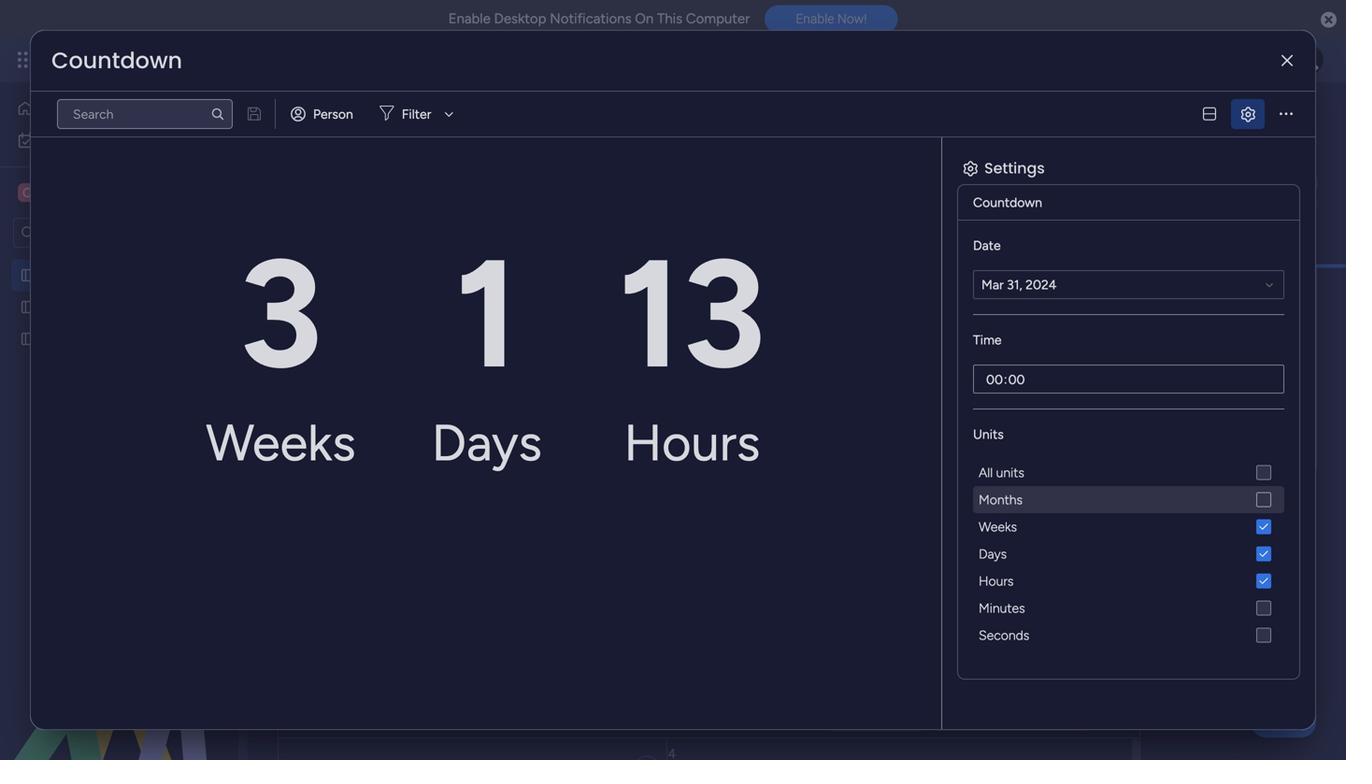 Task type: vqa. For each thing, say whether or not it's contained in the screenshot.
asset
yes



Task type: describe. For each thing, give the bounding box(es) containing it.
now!
[[838, 11, 867, 26]]

1 00 from the left
[[987, 372, 1004, 388]]

1 vertical spatial option
[[946, 701, 1019, 730]]

months option
[[974, 486, 1285, 513]]

invite / 1 button
[[1189, 103, 1281, 133]]

seconds
[[979, 628, 1030, 643]]

my work option
[[11, 125, 227, 155]]

units
[[974, 426, 1004, 442]]

select product image
[[17, 51, 36, 69]]

automate
[[1187, 175, 1246, 191]]

settings
[[985, 158, 1045, 179]]

no value
[[513, 441, 566, 457]]

asset
[[385, 97, 465, 138]]

enable now! button
[[765, 5, 898, 33]]

no
[[513, 441, 531, 457]]

my work link
[[11, 125, 227, 155]]

v2 collapse down image
[[294, 754, 311, 760]]

digital asset management (dam)
[[284, 97, 780, 138]]

units
[[997, 465, 1025, 481]]

minutes option
[[974, 595, 1285, 622]]

value
[[534, 441, 566, 457]]

weeks option
[[974, 513, 1285, 541]]

seconds option
[[974, 622, 1285, 649]]

weeks
[[979, 519, 1018, 535]]

invite
[[1223, 110, 1256, 126]]

lottie animation element
[[0, 571, 238, 760]]

home option
[[11, 94, 227, 123]]

this
[[657, 10, 683, 27]]

Countdown field
[[47, 45, 187, 76]]

/ for 2
[[1249, 175, 1254, 191]]

minutes
[[979, 600, 1026, 616]]

1 days
[[432, 223, 542, 473]]

13
[[618, 223, 767, 405]]

collapse board header image
[[1299, 176, 1314, 191]]

Digital asset management (DAM) field
[[280, 97, 785, 138]]

my work
[[43, 132, 93, 148]]

my
[[43, 132, 61, 148]]

dapulse x slim image
[[1282, 54, 1293, 68]]

work for monday
[[151, 49, 185, 70]]

person
[[313, 106, 353, 122]]

00 : 00
[[987, 371, 1026, 388]]

3 public board image from the top
[[20, 330, 37, 348]]

enable for enable now!
[[796, 11, 835, 26]]

weeks
[[206, 412, 356, 473]]

date
[[974, 238, 1001, 253]]

hours
[[979, 573, 1014, 589]]

time
[[974, 332, 1002, 348]]

search image
[[210, 107, 225, 122]]

more dots image
[[1280, 107, 1293, 121]]

work for my
[[64, 132, 93, 148]]



Task type: locate. For each thing, give the bounding box(es) containing it.
enable
[[449, 10, 491, 27], [796, 11, 835, 26]]

0 horizontal spatial 1
[[455, 223, 519, 405]]

00 left :
[[987, 372, 1004, 388]]

help
[[1267, 713, 1301, 732]]

1 horizontal spatial work
[[151, 49, 185, 70]]

0 horizontal spatial 00
[[987, 372, 1004, 388]]

monday
[[83, 49, 147, 70]]

2 public board image from the top
[[20, 298, 37, 316]]

work right monday
[[151, 49, 185, 70]]

option down 'c' button
[[0, 259, 238, 262]]

computer
[[686, 10, 750, 27]]

person button
[[283, 99, 365, 129]]

0 vertical spatial 1
[[1267, 110, 1273, 126]]

home
[[41, 101, 77, 116]]

months
[[979, 492, 1023, 508]]

1 vertical spatial management
[[472, 97, 677, 138]]

enable for enable desktop notifications on this computer
[[449, 10, 491, 27]]

0 horizontal spatial option
[[0, 259, 238, 262]]

option down "seconds"
[[946, 701, 1019, 730]]

public board image
[[20, 267, 37, 284], [20, 298, 37, 316], [20, 330, 37, 348]]

automate / 2
[[1187, 175, 1264, 191]]

2 enable from the left
[[796, 11, 835, 26]]

13 hours
[[618, 223, 767, 473]]

management for work
[[189, 49, 291, 70]]

integrate button
[[965, 164, 1146, 203]]

1 public board image from the top
[[20, 267, 37, 284]]

days option
[[974, 541, 1285, 568]]

desktop
[[494, 10, 547, 27]]

enable left desktop
[[449, 10, 491, 27]]

c
[[22, 185, 32, 201]]

hours option
[[974, 568, 1285, 595]]

0 vertical spatial option
[[0, 259, 238, 262]]

digital
[[284, 97, 378, 138]]

0 vertical spatial management
[[189, 49, 291, 70]]

1 inside button
[[1267, 110, 1273, 126]]

v2 split view image
[[1204, 107, 1217, 121]]

arrow down image
[[438, 103, 460, 125]]

list box
[[0, 256, 238, 607]]

1 vertical spatial 1
[[455, 223, 519, 405]]

00 right :
[[1009, 372, 1026, 388]]

gantt click to edit element
[[305, 702, 364, 729]]

0 vertical spatial public board image
[[20, 267, 37, 284]]

filter
[[402, 106, 431, 122]]

1 horizontal spatial countdown
[[974, 195, 1043, 210]]

countdown up 'home' option
[[51, 45, 182, 76]]

help button
[[1252, 707, 1317, 738]]

/ inside invite / 1 button
[[1259, 110, 1264, 126]]

enable now!
[[796, 11, 867, 26]]

/ right invite on the top of page
[[1259, 110, 1264, 126]]

countdown
[[51, 45, 182, 76], [974, 195, 1043, 210]]

home link
[[11, 94, 227, 123]]

1 group from the top
[[974, 459, 1285, 649]]

notifications
[[550, 10, 632, 27]]

2 00 from the left
[[1009, 372, 1026, 388]]

countdown down integrate on the top right of the page
[[974, 195, 1043, 210]]

1 horizontal spatial 00
[[1009, 372, 1026, 388]]

invite / 1
[[1223, 110, 1273, 126]]

work right my
[[64, 132, 93, 148]]

0 horizontal spatial enable
[[449, 10, 491, 27]]

1 horizontal spatial management
[[472, 97, 677, 138]]

1 enable from the left
[[449, 10, 491, 27]]

3 weeks
[[206, 223, 356, 473]]

hours
[[624, 412, 761, 473]]

work
[[151, 49, 185, 70], [64, 132, 93, 148]]

management for asset
[[472, 97, 677, 138]]

1 vertical spatial work
[[64, 132, 93, 148]]

integrate
[[997, 175, 1051, 191]]

0 vertical spatial countdown
[[51, 45, 182, 76]]

lottie animation image
[[0, 571, 238, 760]]

1 horizontal spatial 1
[[1267, 110, 1273, 126]]

group containing months
[[974, 486, 1285, 649]]

monday work management
[[83, 49, 291, 70]]

1 vertical spatial public board image
[[20, 298, 37, 316]]

0 horizontal spatial /
[[1249, 175, 1254, 191]]

enable left now!
[[796, 11, 835, 26]]

option
[[0, 259, 238, 262], [946, 701, 1019, 730]]

Filter dashboard by text search field
[[57, 99, 233, 129]]

(dam)
[[684, 97, 780, 138]]

dapulse close image
[[1322, 11, 1337, 30]]

filter button
[[372, 99, 460, 129]]

None field
[[974, 270, 1285, 299]]

days
[[979, 546, 1007, 562]]

/
[[1259, 110, 1264, 126], [1249, 175, 1254, 191]]

/ left the 2
[[1249, 175, 1254, 191]]

0 horizontal spatial management
[[189, 49, 291, 70]]

group containing all units
[[974, 459, 1285, 649]]

1 inside the 1 days
[[455, 223, 519, 405]]

1 vertical spatial /
[[1249, 175, 1254, 191]]

enable desktop notifications on this computer
[[449, 10, 750, 27]]

all units
[[979, 465, 1025, 481]]

1 vertical spatial countdown
[[974, 195, 1043, 210]]

0 horizontal spatial countdown
[[51, 45, 182, 76]]

days
[[432, 412, 542, 473]]

1
[[1267, 110, 1273, 126], [455, 223, 519, 405]]

/ for 1
[[1259, 110, 1264, 126]]

0 horizontal spatial work
[[64, 132, 93, 148]]

0 vertical spatial /
[[1259, 110, 1264, 126]]

00
[[987, 372, 1004, 388], [1009, 372, 1026, 388]]

2
[[1257, 175, 1264, 191]]

1 horizontal spatial option
[[946, 701, 1019, 730]]

work inside 'option'
[[64, 132, 93, 148]]

0 vertical spatial work
[[151, 49, 185, 70]]

:
[[1004, 371, 1008, 387]]

None search field
[[57, 99, 233, 129]]

john smith image
[[1294, 45, 1324, 75]]

3
[[239, 223, 323, 405]]

2 vertical spatial public board image
[[20, 330, 37, 348]]

c button
[[13, 177, 182, 209]]

group
[[974, 459, 1285, 649], [974, 486, 1285, 649]]

all
[[979, 465, 993, 481]]

enable inside button
[[796, 11, 835, 26]]

1 horizontal spatial enable
[[796, 11, 835, 26]]

1 horizontal spatial /
[[1259, 110, 1264, 126]]

management
[[189, 49, 291, 70], [472, 97, 677, 138]]

workspace image
[[18, 182, 36, 203]]

on
[[635, 10, 654, 27]]

2 group from the top
[[974, 486, 1285, 649]]



